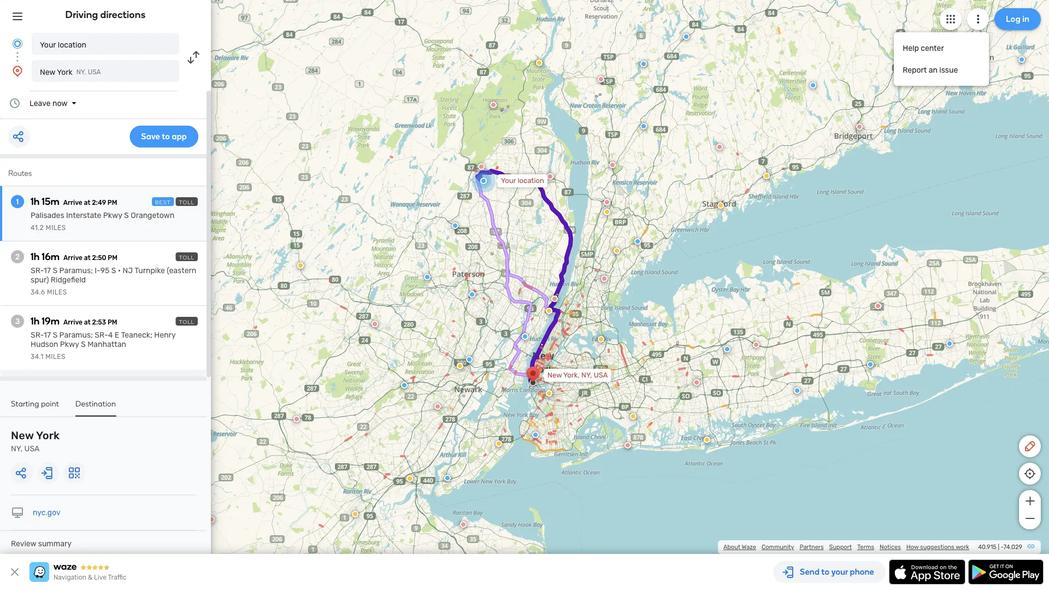 Task type: describe. For each thing, give the bounding box(es) containing it.
sr-17 s paramus; sr-4 e teaneck; henry hudson pkwy s manhattan 34.1 miles
[[31, 331, 176, 361]]

1h 16m arrive at 2:50 pm
[[31, 251, 117, 263]]

at for 19m
[[84, 319, 91, 326]]

navigation & live traffic
[[54, 574, 126, 582]]

pm for 15m
[[108, 199, 117, 207]]

40.915 | -74.029
[[979, 544, 1023, 551]]

point
[[41, 399, 59, 408]]

clock image
[[8, 97, 21, 110]]

review summary
[[11, 540, 72, 549]]

34.6
[[31, 289, 45, 296]]

sr-17 s paramus; i-95 s • nj turnpike (eastern spur) ridgefield 34.6 miles
[[31, 266, 196, 296]]

16m
[[42, 251, 60, 263]]

•
[[118, 266, 121, 275]]

sr- for 19m
[[31, 331, 44, 340]]

zoom out image
[[1024, 512, 1037, 525]]

support link
[[830, 544, 852, 551]]

pencil image
[[1024, 440, 1037, 453]]

paramus; for 16m
[[59, 266, 93, 275]]

nj
[[123, 266, 133, 275]]

e
[[115, 331, 119, 340]]

2 vertical spatial ny,
[[11, 444, 22, 453]]

your for your location new york, ny, usa
[[501, 177, 516, 185]]

1h 15m arrive at 2:49 pm
[[31, 196, 117, 207]]

location image
[[11, 65, 24, 78]]

partners
[[800, 544, 824, 551]]

henry
[[154, 331, 176, 340]]

40.915
[[979, 544, 997, 551]]

(eastern
[[167, 266, 196, 275]]

starting point
[[11, 399, 59, 408]]

-
[[1001, 544, 1004, 551]]

about waze link
[[724, 544, 756, 551]]

3
[[15, 317, 20, 326]]

notices link
[[880, 544, 901, 551]]

community link
[[762, 544, 794, 551]]

34.1
[[31, 353, 44, 361]]

support
[[830, 544, 852, 551]]

95
[[100, 266, 109, 275]]

driving directions
[[65, 9, 146, 20]]

your location new york, ny, usa
[[501, 177, 608, 380]]

at for 15m
[[84, 199, 90, 207]]

at for 16m
[[84, 254, 91, 262]]

s left •
[[111, 266, 116, 275]]

0 vertical spatial usa
[[88, 68, 101, 76]]

suggestions
[[921, 544, 955, 551]]

1 toll from the top
[[179, 199, 195, 206]]

live
[[94, 574, 107, 582]]

17 for 19m
[[44, 331, 51, 340]]

2:53
[[92, 319, 106, 326]]

74.029
[[1004, 544, 1023, 551]]

interstate
[[66, 211, 101, 220]]

link image
[[1027, 542, 1036, 551]]

starting
[[11, 399, 39, 408]]

summary
[[38, 540, 72, 549]]

paramus; for 19m
[[59, 331, 93, 340]]

4.6
[[140, 548, 187, 584]]

toll for 16m
[[179, 254, 195, 261]]

location for your location
[[58, 40, 86, 49]]

usa inside your location new york, ny, usa
[[594, 371, 608, 380]]

new inside your location new york, ny, usa
[[548, 371, 562, 380]]

traffic
[[108, 574, 126, 582]]

how
[[907, 544, 919, 551]]

s left manhattan
[[81, 340, 86, 349]]

nyc.gov link
[[33, 508, 61, 517]]

driving
[[65, 9, 98, 20]]

orangetown
[[131, 211, 175, 220]]

work
[[956, 544, 970, 551]]

17 for 16m
[[44, 266, 51, 275]]

sr- up manhattan
[[95, 331, 108, 340]]

2
[[15, 252, 20, 262]]



Task type: locate. For each thing, give the bounding box(es) containing it.
terms link
[[858, 544, 875, 551]]

location
[[58, 40, 86, 49], [518, 177, 544, 185]]

1 arrive from the top
[[63, 199, 82, 207]]

your location
[[40, 40, 86, 49]]

pkwy down 2:49
[[103, 211, 122, 220]]

leave now
[[30, 99, 67, 108]]

0 vertical spatial york
[[57, 68, 73, 77]]

1 horizontal spatial location
[[518, 177, 544, 185]]

0 horizontal spatial ny,
[[11, 444, 22, 453]]

york down your location
[[57, 68, 73, 77]]

location for your location new york, ny, usa
[[518, 177, 544, 185]]

palisades interstate pkwy s orangetown 41.2 miles
[[31, 211, 175, 232]]

paramus; down 1h 19m arrive at 2:53 pm
[[59, 331, 93, 340]]

2 vertical spatial new
[[11, 429, 34, 442]]

nyc.gov
[[33, 508, 61, 517]]

navigation
[[54, 574, 86, 582]]

terms
[[858, 544, 875, 551]]

arrive
[[63, 199, 82, 207], [63, 254, 83, 262], [63, 319, 83, 326]]

your inside button
[[40, 40, 56, 49]]

new
[[40, 68, 55, 77], [548, 371, 562, 380], [11, 429, 34, 442]]

review
[[11, 540, 36, 549]]

routes
[[8, 169, 32, 178]]

2 vertical spatial toll
[[179, 319, 195, 325]]

arrive inside 1h 16m arrive at 2:50 pm
[[63, 254, 83, 262]]

1 paramus; from the top
[[59, 266, 93, 275]]

pkwy
[[103, 211, 122, 220], [60, 340, 79, 349]]

2:49
[[92, 199, 106, 207]]

hazard image
[[536, 60, 543, 66], [546, 308, 553, 314], [457, 363, 464, 370], [546, 390, 553, 397], [630, 413, 637, 420], [704, 437, 711, 443], [407, 476, 413, 482], [352, 511, 359, 518]]

hazard image
[[764, 173, 770, 179], [718, 202, 724, 209], [604, 209, 611, 215], [614, 248, 620, 254], [297, 262, 304, 269], [598, 336, 605, 343], [496, 441, 502, 447]]

0 vertical spatial 1h
[[31, 196, 40, 207]]

york
[[57, 68, 73, 77], [36, 429, 60, 442]]

s down 16m
[[53, 266, 57, 275]]

now
[[52, 99, 67, 108]]

sr- up the spur)
[[31, 266, 44, 275]]

1h 19m arrive at 2:53 pm
[[31, 315, 117, 327]]

1 vertical spatial paramus;
[[59, 331, 93, 340]]

1 vertical spatial your
[[501, 177, 516, 185]]

17
[[44, 266, 51, 275], [44, 331, 51, 340]]

1 vertical spatial at
[[84, 254, 91, 262]]

1 vertical spatial new york ny, usa
[[11, 429, 60, 453]]

3 at from the top
[[84, 319, 91, 326]]

your location button
[[32, 33, 179, 55]]

1h
[[31, 196, 40, 207], [31, 251, 40, 263], [31, 315, 40, 327]]

2 paramus; from the top
[[59, 331, 93, 340]]

19m
[[42, 315, 60, 327]]

pm inside 1h 15m arrive at 2:49 pm
[[108, 199, 117, 207]]

2 17 from the top
[[44, 331, 51, 340]]

miles
[[46, 224, 66, 232], [47, 289, 67, 296], [46, 353, 66, 361]]

i-
[[95, 266, 100, 275]]

sr- up hudson
[[31, 331, 44, 340]]

turnpike
[[135, 266, 165, 275]]

2 vertical spatial miles
[[46, 353, 66, 361]]

miles inside sr-17 s paramus; sr-4 e teaneck; henry hudson pkwy s manhattan 34.1 miles
[[46, 353, 66, 361]]

0 vertical spatial new york ny, usa
[[40, 68, 101, 77]]

1 1h from the top
[[31, 196, 40, 207]]

road closed image
[[604, 199, 611, 206], [552, 296, 558, 302], [875, 303, 882, 309], [753, 342, 760, 348], [694, 379, 700, 386], [294, 416, 300, 423], [625, 442, 631, 449], [208, 517, 215, 523]]

1 horizontal spatial pkwy
[[103, 211, 122, 220]]

pkwy down 1h 19m arrive at 2:53 pm
[[60, 340, 79, 349]]

how suggestions work link
[[907, 544, 970, 551]]

hudson
[[31, 340, 58, 349]]

17 up the spur)
[[44, 266, 51, 275]]

palisades
[[31, 211, 64, 220]]

new york ny, usa down your location
[[40, 68, 101, 77]]

arrive right 16m
[[63, 254, 83, 262]]

ny,
[[76, 68, 86, 76], [582, 371, 592, 380], [11, 444, 22, 453]]

new left york,
[[548, 371, 562, 380]]

0 vertical spatial arrive
[[63, 199, 82, 207]]

0 vertical spatial pm
[[108, 199, 117, 207]]

directions
[[100, 9, 146, 20]]

4
[[108, 331, 113, 340]]

miles down palisades
[[46, 224, 66, 232]]

15m
[[42, 196, 59, 207]]

1
[[16, 197, 19, 206]]

2 vertical spatial arrive
[[63, 319, 83, 326]]

sr- for 16m
[[31, 266, 44, 275]]

5
[[11, 554, 15, 563]]

new york ny, usa down 'starting point' button
[[11, 429, 60, 453]]

about waze community partners support terms notices how suggestions work
[[724, 544, 970, 551]]

ny, down 'starting point' button
[[11, 444, 22, 453]]

teaneck;
[[121, 331, 152, 340]]

new inside the new york ny, usa
[[11, 429, 34, 442]]

york,
[[564, 371, 580, 380]]

2 vertical spatial 1h
[[31, 315, 40, 327]]

2 vertical spatial at
[[84, 319, 91, 326]]

at left 2:49
[[84, 199, 90, 207]]

notices
[[880, 544, 901, 551]]

1 vertical spatial 17
[[44, 331, 51, 340]]

s left 'orangetown'
[[124, 211, 129, 220]]

police image
[[683, 33, 690, 40], [1019, 56, 1025, 63], [641, 61, 647, 67], [810, 82, 817, 89], [452, 222, 459, 229], [469, 291, 476, 298], [522, 333, 529, 340], [724, 346, 731, 353], [532, 432, 539, 438], [444, 475, 451, 482]]

0 vertical spatial new
[[40, 68, 55, 77]]

1 vertical spatial new
[[548, 371, 562, 380]]

at left 2:53 in the bottom of the page
[[84, 319, 91, 326]]

miles down hudson
[[46, 353, 66, 361]]

0 vertical spatial at
[[84, 199, 90, 207]]

s inside 'palisades interstate pkwy s orangetown 41.2 miles'
[[124, 211, 129, 220]]

pm
[[108, 199, 117, 207], [108, 254, 117, 262], [108, 319, 117, 326]]

your inside your location new york, ny, usa
[[501, 177, 516, 185]]

1h for 1h 15m
[[31, 196, 40, 207]]

0 vertical spatial pkwy
[[103, 211, 122, 220]]

0 vertical spatial your
[[40, 40, 56, 49]]

2 arrive from the top
[[63, 254, 83, 262]]

2 at from the top
[[84, 254, 91, 262]]

0 horizontal spatial pkwy
[[60, 340, 79, 349]]

1 vertical spatial usa
[[594, 371, 608, 380]]

x image
[[8, 566, 21, 579]]

2 1h from the top
[[31, 251, 40, 263]]

about
[[724, 544, 741, 551]]

1 17 from the top
[[44, 266, 51, 275]]

toll up (eastern
[[179, 254, 195, 261]]

2 horizontal spatial ny,
[[582, 371, 592, 380]]

new down 'starting point' button
[[11, 429, 34, 442]]

new york ny, usa
[[40, 68, 101, 77], [11, 429, 60, 453]]

waze
[[742, 544, 756, 551]]

pm for 16m
[[108, 254, 117, 262]]

arrive right 19m
[[63, 319, 83, 326]]

2:50
[[92, 254, 106, 262]]

spur)
[[31, 275, 49, 285]]

pm up 4
[[108, 319, 117, 326]]

1h for 1h 19m
[[31, 315, 40, 327]]

pkwy inside sr-17 s paramus; sr-4 e teaneck; henry hudson pkwy s manhattan 34.1 miles
[[60, 340, 79, 349]]

usa down 'starting point' button
[[24, 444, 40, 453]]

new right location image
[[40, 68, 55, 77]]

at left 2:50
[[84, 254, 91, 262]]

ny, down your location
[[76, 68, 86, 76]]

0 horizontal spatial your
[[40, 40, 56, 49]]

arrive for 1h 15m
[[63, 199, 82, 207]]

toll
[[179, 199, 195, 206], [179, 254, 195, 261], [179, 319, 195, 325]]

destination
[[75, 399, 116, 408]]

1 vertical spatial pm
[[108, 254, 117, 262]]

arrive up interstate
[[63, 199, 82, 207]]

1 horizontal spatial usa
[[88, 68, 101, 76]]

2 toll from the top
[[179, 254, 195, 261]]

1 horizontal spatial your
[[501, 177, 516, 185]]

2 vertical spatial pm
[[108, 319, 117, 326]]

miles for 1h 19m
[[46, 353, 66, 361]]

1 vertical spatial arrive
[[63, 254, 83, 262]]

s up hudson
[[53, 331, 57, 340]]

paramus;
[[59, 266, 93, 275], [59, 331, 93, 340]]

ny, right york,
[[582, 371, 592, 380]]

best
[[155, 199, 171, 206]]

zoom in image
[[1024, 495, 1037, 508]]

3 toll from the top
[[179, 319, 195, 325]]

paramus; up ridgefield
[[59, 266, 93, 275]]

17 inside "sr-17 s paramus; i-95 s • nj turnpike (eastern spur) ridgefield 34.6 miles"
[[44, 266, 51, 275]]

road closed image
[[598, 76, 605, 83], [490, 102, 497, 108], [857, 124, 863, 130], [717, 144, 723, 150], [609, 162, 616, 168], [478, 163, 485, 170], [547, 173, 554, 180], [601, 275, 608, 282], [372, 321, 378, 327], [435, 403, 441, 410], [460, 521, 467, 528]]

current location image
[[11, 37, 24, 50]]

0 horizontal spatial new
[[11, 429, 34, 442]]

41.2
[[31, 224, 44, 232]]

miles inside 'palisades interstate pkwy s orangetown 41.2 miles'
[[46, 224, 66, 232]]

0 vertical spatial paramus;
[[59, 266, 93, 275]]

sr-
[[31, 266, 44, 275], [31, 331, 44, 340], [95, 331, 108, 340]]

1 vertical spatial 1h
[[31, 251, 40, 263]]

your for your location
[[40, 40, 56, 49]]

arrive for 1h 19m
[[63, 319, 83, 326]]

paramus; inside "sr-17 s paramus; i-95 s • nj turnpike (eastern spur) ridgefield 34.6 miles"
[[59, 266, 93, 275]]

1 at from the top
[[84, 199, 90, 207]]

17 inside sr-17 s paramus; sr-4 e teaneck; henry hudson pkwy s manhattan 34.1 miles
[[44, 331, 51, 340]]

1 vertical spatial pkwy
[[60, 340, 79, 349]]

0 horizontal spatial location
[[58, 40, 86, 49]]

destination button
[[75, 399, 116, 417]]

2 vertical spatial usa
[[24, 444, 40, 453]]

pm inside 1h 16m arrive at 2:50 pm
[[108, 254, 117, 262]]

1 vertical spatial location
[[518, 177, 544, 185]]

location inside your location new york, ny, usa
[[518, 177, 544, 185]]

0 horizontal spatial usa
[[24, 444, 40, 453]]

0 vertical spatial miles
[[46, 224, 66, 232]]

miles down ridgefield
[[47, 289, 67, 296]]

arrive for 1h 16m
[[63, 254, 83, 262]]

starting point button
[[11, 399, 59, 416]]

york inside the new york ny, usa
[[36, 429, 60, 442]]

york down 'starting point' button
[[36, 429, 60, 442]]

toll for 19m
[[179, 319, 195, 325]]

17 up hudson
[[44, 331, 51, 340]]

manhattan
[[88, 340, 126, 349]]

computer image
[[11, 506, 24, 520]]

pm for 19m
[[108, 319, 117, 326]]

sr- inside "sr-17 s paramus; i-95 s • nj turnpike (eastern spur) ridgefield 34.6 miles"
[[31, 266, 44, 275]]

pm right 2:49
[[108, 199, 117, 207]]

at inside 1h 15m arrive at 2:49 pm
[[84, 199, 90, 207]]

1 horizontal spatial ny,
[[76, 68, 86, 76]]

arrive inside 1h 15m arrive at 2:49 pm
[[63, 199, 82, 207]]

0 vertical spatial toll
[[179, 199, 195, 206]]

miles inside "sr-17 s paramus; i-95 s • nj turnpike (eastern spur) ridgefield 34.6 miles"
[[47, 289, 67, 296]]

0 vertical spatial 17
[[44, 266, 51, 275]]

toll right the best
[[179, 199, 195, 206]]

partners link
[[800, 544, 824, 551]]

pm inside 1h 19m arrive at 2:53 pm
[[108, 319, 117, 326]]

1 vertical spatial ny,
[[582, 371, 592, 380]]

0 vertical spatial location
[[58, 40, 86, 49]]

location inside button
[[58, 40, 86, 49]]

3 1h from the top
[[31, 315, 40, 327]]

|
[[998, 544, 1000, 551]]

at
[[84, 199, 90, 207], [84, 254, 91, 262], [84, 319, 91, 326]]

ny, inside your location new york, ny, usa
[[582, 371, 592, 380]]

1 vertical spatial york
[[36, 429, 60, 442]]

&
[[88, 574, 92, 582]]

ridgefield
[[51, 275, 86, 285]]

miles for 1h 16m
[[47, 289, 67, 296]]

1h for 1h 16m
[[31, 251, 40, 263]]

usa down your location button on the top left of the page
[[88, 68, 101, 76]]

1h left 15m
[[31, 196, 40, 207]]

usa right york,
[[594, 371, 608, 380]]

0 vertical spatial ny,
[[76, 68, 86, 76]]

1 vertical spatial miles
[[47, 289, 67, 296]]

your
[[40, 40, 56, 49], [501, 177, 516, 185]]

leave
[[30, 99, 51, 108]]

at inside 1h 19m arrive at 2:53 pm
[[84, 319, 91, 326]]

1h left 19m
[[31, 315, 40, 327]]

toll down (eastern
[[179, 319, 195, 325]]

2 horizontal spatial usa
[[594, 371, 608, 380]]

usa
[[88, 68, 101, 76], [594, 371, 608, 380], [24, 444, 40, 453]]

3 arrive from the top
[[63, 319, 83, 326]]

1h left 16m
[[31, 251, 40, 263]]

pm right 2:50
[[108, 254, 117, 262]]

police image
[[641, 123, 647, 130], [635, 238, 641, 245], [424, 274, 431, 280], [947, 341, 953, 347], [466, 356, 473, 363], [867, 361, 874, 368], [401, 382, 408, 389], [794, 388, 801, 394]]

2 horizontal spatial new
[[548, 371, 562, 380]]

at inside 1h 16m arrive at 2:50 pm
[[84, 254, 91, 262]]

pkwy inside 'palisades interstate pkwy s orangetown 41.2 miles'
[[103, 211, 122, 220]]

1 horizontal spatial new
[[40, 68, 55, 77]]

community
[[762, 544, 794, 551]]

1 vertical spatial toll
[[179, 254, 195, 261]]

paramus; inside sr-17 s paramus; sr-4 e teaneck; henry hudson pkwy s manhattan 34.1 miles
[[59, 331, 93, 340]]

arrive inside 1h 19m arrive at 2:53 pm
[[63, 319, 83, 326]]



Task type: vqa. For each thing, say whether or not it's contained in the screenshot.
second at
yes



